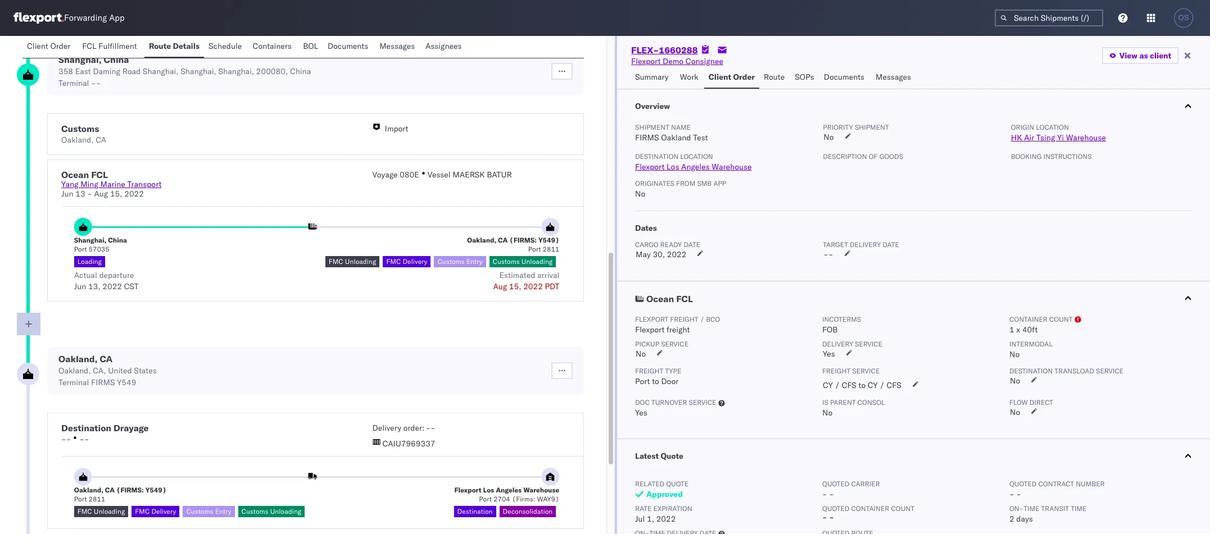 Task type: vqa. For each thing, say whether or not it's contained in the screenshot.


Task type: locate. For each thing, give the bounding box(es) containing it.
cy up is
[[823, 380, 833, 391]]

freight
[[635, 367, 663, 375], [822, 367, 850, 375]]

0 vertical spatial china
[[104, 54, 129, 65]]

fmc
[[329, 257, 343, 266], [386, 257, 401, 266], [77, 508, 92, 516], [135, 508, 150, 516]]

2 horizontal spatial warehouse
[[1066, 133, 1106, 143]]

to down service
[[859, 380, 866, 391]]

0 vertical spatial order
[[50, 41, 70, 51]]

0 vertical spatial messages button
[[375, 36, 421, 58]]

15, right the ming
[[110, 189, 122, 199]]

1 horizontal spatial los
[[667, 162, 679, 172]]

container count
[[1009, 315, 1073, 324]]

destination left the drayage
[[61, 423, 111, 434]]

0 vertical spatial terminal
[[58, 78, 89, 88]]

0 horizontal spatial documents
[[328, 41, 368, 51]]

shanghai, up 57035
[[74, 236, 106, 244]]

0 vertical spatial client order
[[27, 41, 70, 51]]

documents for left "documents" button
[[328, 41, 368, 51]]

aug down estimated
[[493, 282, 507, 292]]

freight down the ocean fcl
[[670, 315, 698, 324]]

2 terminal from the top
[[58, 378, 89, 388]]

client order button up 358
[[22, 36, 78, 58]]

yes down fob
[[823, 349, 835, 359]]

fmc delivery
[[386, 257, 427, 266], [135, 508, 176, 516]]

terminal inside shanghai, china 358 east daming road shanghai, shanghai, shanghai, 200080, china terminal --
[[58, 78, 89, 88]]

0 horizontal spatial (firms:
[[116, 486, 144, 495]]

/
[[700, 315, 704, 324], [835, 380, 840, 391], [880, 380, 885, 391]]

shanghai, down the route details "button"
[[143, 66, 178, 76]]

quoted for -
[[822, 480, 849, 488]]

1 vertical spatial angeles
[[496, 486, 522, 495]]

location up hk air tsing yi warehouse link
[[1036, 123, 1069, 132]]

1 vertical spatial yes
[[635, 408, 647, 418]]

0 horizontal spatial count
[[891, 505, 914, 513]]

messages left assignees
[[379, 41, 415, 51]]

location
[[1036, 123, 1069, 132], [680, 152, 713, 161]]

on-time transit time 2 days
[[1009, 505, 1087, 524]]

0 horizontal spatial order
[[50, 41, 70, 51]]

os
[[1178, 13, 1189, 22]]

may
[[636, 250, 651, 260]]

1 cy from the left
[[823, 380, 833, 391]]

maersk
[[453, 170, 485, 180]]

1 vertical spatial warehouse
[[712, 162, 752, 172]]

customs entry
[[438, 257, 483, 266], [186, 508, 231, 516]]

1 vertical spatial app
[[713, 179, 726, 188]]

0 horizontal spatial to
[[652, 377, 659, 387]]

0 vertical spatial oakland, ca (firms: y549) port 2811
[[467, 236, 559, 253]]

1 vertical spatial route
[[764, 72, 785, 82]]

fcl inside ocean fcl yang ming marine transport jun 13 - aug 15, 2022
[[91, 169, 108, 180]]

0 horizontal spatial time
[[1024, 505, 1039, 513]]

0 vertical spatial client order button
[[22, 36, 78, 58]]

1 horizontal spatial time
[[1071, 505, 1087, 513]]

quoted up on-
[[1009, 480, 1037, 488]]

china for shanghai, china port 57035 loading actual departure jun 13, 2022 cst
[[108, 236, 127, 244]]

flexport
[[631, 56, 661, 66], [635, 162, 665, 172], [635, 315, 668, 324], [635, 325, 665, 335], [454, 486, 481, 495]]

0 vertical spatial entry
[[466, 257, 483, 266]]

0 vertical spatial (firms:
[[509, 236, 537, 244]]

oakland, ca oakland, ca, united states terminal firms y549
[[58, 354, 157, 388]]

overview button
[[617, 89, 1210, 123]]

1 horizontal spatial y549)
[[538, 236, 559, 244]]

13,
[[88, 282, 100, 292]]

1 horizontal spatial client order button
[[704, 67, 759, 89]]

messages button left assignees
[[375, 36, 421, 58]]

0 horizontal spatial --
[[61, 434, 71, 445]]

estimated
[[499, 270, 535, 280]]

1 horizontal spatial freight
[[822, 367, 850, 375]]

client order down flexport. "image"
[[27, 41, 70, 51]]

2022 right the ming
[[124, 189, 144, 199]]

location for tsing
[[1036, 123, 1069, 132]]

/ up consol
[[880, 380, 885, 391]]

schedule
[[209, 41, 242, 51]]

order up 358
[[50, 41, 70, 51]]

jun inside ocean fcl yang ming marine transport jun 13 - aug 15, 2022
[[61, 189, 73, 199]]

firms down ca,
[[91, 378, 115, 388]]

no down is
[[822, 408, 832, 418]]

2 vertical spatial warehouse
[[523, 486, 559, 495]]

ca
[[96, 135, 106, 145], [498, 236, 508, 244], [100, 354, 113, 365], [105, 486, 115, 495]]

freight up pickup service
[[667, 325, 690, 335]]

1 vertical spatial firms
[[91, 378, 115, 388]]

oakland,
[[61, 135, 94, 145], [467, 236, 496, 244], [58, 354, 98, 365], [58, 366, 91, 376], [74, 486, 103, 495]]

1 horizontal spatial order
[[733, 72, 755, 82]]

0 vertical spatial firms
[[635, 133, 659, 143]]

0 horizontal spatial client order
[[27, 41, 70, 51]]

incoterms fob
[[822, 315, 861, 335]]

east
[[75, 66, 91, 76]]

0 vertical spatial warehouse
[[1066, 133, 1106, 143]]

1 terminal from the top
[[58, 78, 89, 88]]

documents right bol button
[[328, 41, 368, 51]]

no inside is parent consol no
[[822, 408, 832, 418]]

1 horizontal spatial location
[[1036, 123, 1069, 132]]

0 horizontal spatial route
[[149, 41, 171, 51]]

to
[[652, 377, 659, 387], [859, 380, 866, 391]]

china up 57035
[[108, 236, 127, 244]]

client order down consignee at the top right of page
[[709, 72, 755, 82]]

0 horizontal spatial angeles
[[496, 486, 522, 495]]

no down originates
[[635, 189, 645, 199]]

oakland, ca (firms: y549) port 2811
[[467, 236, 559, 253], [74, 486, 166, 504]]

flex-1660288
[[631, 44, 698, 56]]

summary button
[[631, 67, 675, 89]]

destination down flexport los angeles warehouse port 2704 (firms: way9)
[[457, 508, 493, 516]]

destination down 'oakland'
[[635, 152, 678, 161]]

quoted for count
[[822, 505, 849, 513]]

0 vertical spatial customs unloading
[[493, 257, 553, 266]]

2022 down expiration
[[656, 514, 676, 524]]

-- for destination
[[61, 434, 71, 445]]

china inside shanghai, china port 57035 loading actual departure jun 13, 2022 cst
[[108, 236, 127, 244]]

approved
[[646, 490, 683, 500]]

yes down doc
[[635, 408, 647, 418]]

order
[[50, 41, 70, 51], [733, 72, 755, 82]]

incoterms
[[822, 315, 861, 324]]

date
[[684, 241, 700, 249], [883, 241, 899, 249]]

1 vertical spatial jun
[[74, 282, 86, 292]]

0 vertical spatial y549)
[[538, 236, 559, 244]]

ocean for ocean fcl yang ming marine transport jun 13 - aug 15, 2022
[[61, 169, 89, 180]]

route left "sops"
[[764, 72, 785, 82]]

shanghai, china 358 east daming road shanghai, shanghai, shanghai, 200080, china terminal --
[[58, 54, 311, 88]]

1 horizontal spatial yes
[[823, 349, 835, 359]]

originates
[[635, 179, 674, 188]]

way9)
[[537, 495, 559, 504]]

time right transit
[[1071, 505, 1087, 513]]

15, inside ocean fcl yang ming marine transport jun 13 - aug 15, 2022
[[110, 189, 122, 199]]

terminal down 358
[[58, 78, 89, 88]]

client order for bottom client order button
[[709, 72, 755, 82]]

1 horizontal spatial date
[[883, 241, 899, 249]]

0 vertical spatial los
[[667, 162, 679, 172]]

messages button up overview button
[[871, 67, 917, 89]]

location up flexport los angeles warehouse link
[[680, 152, 713, 161]]

los
[[667, 162, 679, 172], [483, 486, 494, 495]]

0 horizontal spatial documents button
[[323, 36, 375, 58]]

pickup service
[[635, 340, 689, 348]]

warehouse
[[1066, 133, 1106, 143], [712, 162, 752, 172], [523, 486, 559, 495]]

forwarding app
[[64, 13, 125, 23]]

documents for rightmost "documents" button
[[824, 72, 864, 82]]

china down bol button
[[290, 66, 311, 76]]

deconsolidation
[[503, 508, 553, 516]]

1 vertical spatial aug
[[493, 282, 507, 292]]

latest quote
[[635, 451, 683, 461]]

ocean up flexport freight / bco flexport freight
[[646, 293, 674, 305]]

order left route button on the top of the page
[[733, 72, 755, 82]]

quoted inside quoted container count - -
[[822, 505, 849, 513]]

priority shipment
[[823, 123, 889, 132]]

1 horizontal spatial route
[[764, 72, 785, 82]]

time up the days
[[1024, 505, 1039, 513]]

sops
[[795, 72, 814, 82]]

fmc unloading
[[329, 257, 376, 266], [77, 508, 125, 516]]

2 date from the left
[[883, 241, 899, 249]]

vessel
[[428, 170, 451, 180]]

1 horizontal spatial ocean
[[646, 293, 674, 305]]

warehouse inside destination location flexport los angeles warehouse
[[712, 162, 752, 172]]

documents button
[[323, 36, 375, 58], [819, 67, 871, 89]]

freight inside freight type port to door
[[635, 367, 663, 375]]

--
[[824, 250, 833, 260], [61, 434, 71, 445], [79, 434, 89, 445]]

/ up parent in the bottom right of the page
[[835, 380, 840, 391]]

1 x 40ft
[[1009, 325, 1038, 335]]

app up fulfillment at the left top of the page
[[109, 13, 125, 23]]

1 horizontal spatial fmc delivery
[[386, 257, 427, 266]]

app right smb
[[713, 179, 726, 188]]

1 cfs from the left
[[842, 380, 856, 391]]

-
[[91, 78, 96, 88], [96, 78, 101, 88], [87, 189, 92, 199], [824, 250, 828, 260], [828, 250, 833, 260], [426, 423, 431, 433], [431, 423, 435, 433], [61, 434, 66, 445], [66, 434, 71, 445], [79, 434, 84, 445], [84, 434, 89, 445], [822, 490, 827, 500], [829, 490, 834, 500], [1009, 490, 1014, 500], [1016, 490, 1021, 500], [822, 513, 827, 523], [829, 513, 834, 523]]

cy down service
[[868, 380, 878, 391]]

0 vertical spatial route
[[149, 41, 171, 51]]

/ left bco
[[700, 315, 704, 324]]

0 vertical spatial fmc unloading
[[329, 257, 376, 266]]

route left details
[[149, 41, 171, 51]]

target delivery date
[[823, 241, 899, 249]]

cy / cfs to cy / cfs
[[823, 380, 901, 391]]

yang ming marine transport link
[[61, 179, 162, 189]]

to left door on the bottom right
[[652, 377, 659, 387]]

view as client button
[[1102, 47, 1179, 64]]

1 vertical spatial oakland, ca (firms: y549) port 2811
[[74, 486, 166, 504]]

0 vertical spatial client
[[27, 41, 48, 51]]

1 horizontal spatial client order
[[709, 72, 755, 82]]

ocean inside ocean fcl yang ming marine transport jun 13 - aug 15, 2022
[[61, 169, 89, 180]]

date right delivery
[[883, 241, 899, 249]]

client
[[1150, 51, 1171, 61]]

flexport. image
[[13, 12, 64, 24]]

1 vertical spatial messages button
[[871, 67, 917, 89]]

quoted carrier - -
[[822, 480, 880, 500]]

1 horizontal spatial warehouse
[[712, 162, 752, 172]]

1 vertical spatial client order
[[709, 72, 755, 82]]

0 horizontal spatial warehouse
[[523, 486, 559, 495]]

number
[[1076, 480, 1105, 488]]

freight for freight service
[[822, 367, 850, 375]]

cargo ready date
[[635, 241, 700, 249]]

terminal left y549
[[58, 378, 89, 388]]

quoted inside quoted contract number - - rate expiration jul 1, 2022
[[1009, 480, 1037, 488]]

documents button right bol
[[323, 36, 375, 58]]

location inside origin location hk air tsing yi warehouse
[[1036, 123, 1069, 132]]

destination down intermodal no on the bottom right of the page
[[1009, 367, 1053, 375]]

2022 down arrival
[[523, 282, 543, 292]]

Search Shipments (/) text field
[[995, 10, 1103, 26]]

2022 down ready
[[667, 250, 687, 260]]

1 vertical spatial fcl
[[91, 169, 108, 180]]

1 vertical spatial customs entry
[[186, 508, 231, 516]]

service
[[852, 367, 880, 375]]

assignees button
[[421, 36, 468, 58]]

0 horizontal spatial fmc unloading
[[77, 508, 125, 516]]

1 date from the left
[[684, 241, 700, 249]]

15, down estimated
[[509, 282, 521, 292]]

2 horizontal spatial --
[[824, 250, 833, 260]]

destination inside destination location flexport los angeles warehouse
[[635, 152, 678, 161]]

ca inside oakland, ca oakland, ca, united states terminal firms y549
[[100, 354, 113, 365]]

ocean inside button
[[646, 293, 674, 305]]

client order button down consignee at the top right of page
[[704, 67, 759, 89]]

time
[[1024, 505, 1039, 513], [1071, 505, 1087, 513]]

2 cy from the left
[[868, 380, 878, 391]]

door
[[661, 377, 678, 387]]

0 horizontal spatial 2811
[[89, 495, 105, 504]]

angeles up 2704
[[496, 486, 522, 495]]

route
[[149, 41, 171, 51], [764, 72, 785, 82]]

details
[[173, 41, 200, 51]]

1 horizontal spatial entry
[[466, 257, 483, 266]]

1 horizontal spatial cy
[[868, 380, 878, 391]]

client down consignee at the top right of page
[[709, 72, 731, 82]]

2022 inside shanghai, china port 57035 loading actual departure jun 13, 2022 cst
[[102, 282, 122, 292]]

1 vertical spatial 2811
[[89, 495, 105, 504]]

/ inside flexport freight / bco flexport freight
[[700, 315, 704, 324]]

intermodal
[[1009, 340, 1053, 348]]

client order button
[[22, 36, 78, 58], [704, 67, 759, 89]]

is
[[822, 398, 828, 407]]

aug right 13
[[94, 189, 108, 199]]

port inside flexport los angeles warehouse port 2704 (firms: way9)
[[479, 495, 492, 504]]

messages for 'messages' "button" to the left
[[379, 41, 415, 51]]

may 30, 2022
[[636, 250, 687, 260]]

0 vertical spatial documents
[[328, 41, 368, 51]]

firms down shipment
[[635, 133, 659, 143]]

no down intermodal
[[1009, 350, 1020, 360]]

port
[[74, 245, 87, 253], [528, 245, 541, 253], [635, 377, 650, 387], [74, 495, 87, 504], [479, 495, 492, 504]]

location inside destination location flexport los angeles warehouse
[[680, 152, 713, 161]]

1 vertical spatial fmc delivery
[[135, 508, 176, 516]]

0 horizontal spatial date
[[684, 241, 700, 249]]

quoted down quoted carrier - -
[[822, 505, 849, 513]]

documents button right "sops"
[[819, 67, 871, 89]]

0 horizontal spatial jun
[[61, 189, 73, 199]]

0 horizontal spatial 15,
[[110, 189, 122, 199]]

client down flexport. "image"
[[27, 41, 48, 51]]

count right "container"
[[1049, 315, 1073, 324]]

1 vertical spatial documents button
[[819, 67, 871, 89]]

quoted left carrier
[[822, 480, 849, 488]]

1 horizontal spatial documents
[[824, 72, 864, 82]]

count right the container
[[891, 505, 914, 513]]

angeles inside flexport los angeles warehouse port 2704 (firms: way9)
[[496, 486, 522, 495]]

jun
[[61, 189, 73, 199], [74, 282, 86, 292]]

pickup
[[635, 340, 659, 348]]

flexport demo consignee link
[[631, 56, 723, 67]]

0 vertical spatial messages
[[379, 41, 415, 51]]

1 horizontal spatial oakland, ca (firms: y549) port 2811
[[467, 236, 559, 253]]

location for angeles
[[680, 152, 713, 161]]

x
[[1016, 325, 1020, 335]]

1 time from the left
[[1024, 505, 1039, 513]]

destination for drayage
[[61, 423, 111, 434]]

oakland, inside customs oakland, ca
[[61, 135, 94, 145]]

container
[[851, 505, 889, 513]]

1 horizontal spatial to
[[859, 380, 866, 391]]

1 horizontal spatial angeles
[[681, 162, 710, 172]]

1 vertical spatial messages
[[876, 72, 911, 82]]

1 horizontal spatial (firms:
[[509, 236, 537, 244]]

china down fulfillment at the left top of the page
[[104, 54, 129, 65]]

0 horizontal spatial los
[[483, 486, 494, 495]]

ocean fcl
[[646, 293, 693, 305]]

ocean up 13
[[61, 169, 89, 180]]

freight up door on the bottom right
[[635, 367, 663, 375]]

fcl inside button
[[676, 293, 693, 305]]

los up 2704
[[483, 486, 494, 495]]

arrival
[[537, 270, 559, 280]]

delivery
[[850, 241, 881, 249]]

service up service
[[855, 340, 882, 348]]

china
[[104, 54, 129, 65], [290, 66, 311, 76], [108, 236, 127, 244]]

0 horizontal spatial /
[[700, 315, 704, 324]]

2 freight from the left
[[822, 367, 850, 375]]

view as client
[[1119, 51, 1171, 61]]

1 vertical spatial ocean
[[646, 293, 674, 305]]

freight up "cy / cfs to cy / cfs"
[[822, 367, 850, 375]]

angeles
[[681, 162, 710, 172], [496, 486, 522, 495]]

2022 down departure
[[102, 282, 122, 292]]

count inside quoted container count - -
[[891, 505, 914, 513]]

messages up overview button
[[876, 72, 911, 82]]

type
[[665, 367, 681, 375]]

port inside shanghai, china port 57035 loading actual departure jun 13, 2022 cst
[[74, 245, 87, 253]]

0 vertical spatial customs entry
[[438, 257, 483, 266]]

of
[[869, 152, 878, 161]]

date right ready
[[684, 241, 700, 249]]

1 freight from the left
[[635, 367, 663, 375]]

flexport inside flexport los angeles warehouse port 2704 (firms: way9)
[[454, 486, 481, 495]]

summary
[[635, 72, 669, 82]]

los up from
[[667, 162, 679, 172]]

daming
[[93, 66, 120, 76]]

1 horizontal spatial firms
[[635, 133, 659, 143]]

destination for transload
[[1009, 367, 1053, 375]]

2022
[[124, 189, 144, 199], [667, 250, 687, 260], [102, 282, 122, 292], [523, 282, 543, 292], [656, 514, 676, 524]]

1 horizontal spatial cfs
[[887, 380, 901, 391]]

no inside originates from smb app no
[[635, 189, 645, 199]]

angeles up smb
[[681, 162, 710, 172]]

destination
[[635, 152, 678, 161], [1009, 367, 1053, 375], [61, 423, 111, 434], [457, 508, 493, 516]]

to inside freight type port to door
[[652, 377, 659, 387]]

jun left 13
[[61, 189, 73, 199]]

doc turnover service
[[635, 398, 716, 407]]

route inside "button"
[[149, 41, 171, 51]]

quoted inside quoted carrier - -
[[822, 480, 849, 488]]

0 vertical spatial 15,
[[110, 189, 122, 199]]

jun down actual
[[74, 282, 86, 292]]

1 vertical spatial los
[[483, 486, 494, 495]]

1 vertical spatial fmc unloading
[[77, 508, 125, 516]]

yes
[[823, 349, 835, 359], [635, 408, 647, 418]]

flex-
[[631, 44, 659, 56]]

documents right sops button
[[824, 72, 864, 82]]

no down priority
[[824, 132, 834, 142]]

1 vertical spatial terminal
[[58, 378, 89, 388]]

1,
[[647, 514, 654, 524]]

firms inside shipment name firms oakland test
[[635, 133, 659, 143]]

aug inside estimated arrival aug 15, 2022 pdt
[[493, 282, 507, 292]]

route inside button
[[764, 72, 785, 82]]

0 horizontal spatial ocean
[[61, 169, 89, 180]]

origin location hk air tsing yi warehouse
[[1011, 123, 1106, 143]]

departure
[[99, 270, 134, 280]]



Task type: describe. For each thing, give the bounding box(es) containing it.
shipment
[[855, 123, 889, 132]]

assignees
[[425, 41, 462, 51]]

0 vertical spatial fmc delivery
[[386, 257, 427, 266]]

port inside freight type port to door
[[635, 377, 650, 387]]

route details button
[[144, 36, 204, 58]]

bol
[[303, 41, 318, 51]]

parent
[[830, 398, 856, 407]]

date for --
[[883, 241, 899, 249]]

0 horizontal spatial fmc delivery
[[135, 508, 176, 516]]

china for shanghai, china 358 east daming road shanghai, shanghai, shanghai, 200080, china terminal --
[[104, 54, 129, 65]]

cst
[[124, 282, 139, 292]]

shanghai, down details
[[180, 66, 216, 76]]

1 vertical spatial entry
[[215, 508, 231, 516]]

customs inside customs oakland, ca
[[61, 123, 99, 134]]

warehouse inside flexport los angeles warehouse port 2704 (firms: way9)
[[523, 486, 559, 495]]

ca,
[[93, 366, 106, 376]]

quoted container count - -
[[822, 505, 914, 523]]

0 horizontal spatial client order button
[[22, 36, 78, 58]]

rate
[[635, 505, 652, 513]]

intermodal no
[[1009, 340, 1053, 360]]

flexport for flexport demo consignee
[[631, 56, 661, 66]]

080e
[[400, 170, 419, 180]]

0 horizontal spatial client
[[27, 41, 48, 51]]

batur
[[487, 170, 512, 180]]

no up flow
[[1010, 376, 1020, 386]]

booking
[[1011, 152, 1042, 161]]

quoted contract number - - rate expiration jul 1, 2022
[[635, 480, 1105, 524]]

overview
[[635, 101, 670, 111]]

los inside destination location flexport los angeles warehouse
[[667, 162, 679, 172]]

container
[[1009, 315, 1048, 324]]

work
[[680, 72, 698, 82]]

bol button
[[299, 36, 323, 58]]

0 vertical spatial 2811
[[543, 245, 559, 253]]

tsing
[[1036, 133, 1055, 143]]

flow direct
[[1009, 398, 1053, 407]]

as
[[1139, 51, 1148, 61]]

fcl for ocean fcl yang ming marine transport jun 13 - aug 15, 2022
[[91, 169, 108, 180]]

0 horizontal spatial customs unloading
[[241, 508, 301, 516]]

fcl inside 'button'
[[82, 41, 96, 51]]

forwarding
[[64, 13, 107, 23]]

voyage
[[372, 170, 398, 180]]

1 horizontal spatial documents button
[[819, 67, 871, 89]]

1 vertical spatial client
[[709, 72, 731, 82]]

service down flexport freight / bco flexport freight
[[661, 340, 689, 348]]

test
[[693, 133, 708, 143]]

fcl for ocean fcl
[[676, 293, 693, 305]]

booking instructions
[[1011, 152, 1092, 161]]

0 horizontal spatial yes
[[635, 408, 647, 418]]

ocean for ocean fcl
[[646, 293, 674, 305]]

containers
[[253, 41, 292, 51]]

schedule button
[[204, 36, 248, 58]]

order for bottom client order button
[[733, 72, 755, 82]]

app inside originates from smb app no
[[713, 179, 726, 188]]

route for route
[[764, 72, 785, 82]]

terminal inside oakland, ca oakland, ca, united states terminal firms y549
[[58, 378, 89, 388]]

carrier
[[851, 480, 880, 488]]

related quote
[[635, 480, 688, 488]]

to for door
[[652, 377, 659, 387]]

vessel maersk batur
[[428, 170, 512, 180]]

2704
[[493, 495, 510, 504]]

0 vertical spatial count
[[1049, 315, 1073, 324]]

freight for freight type port to door
[[635, 367, 663, 375]]

ocean fcl yang ming marine transport jun 13 - aug 15, 2022
[[61, 169, 162, 199]]

aug inside ocean fcl yang ming marine transport jun 13 - aug 15, 2022
[[94, 189, 108, 199]]

0 horizontal spatial customs entry
[[186, 508, 231, 516]]

quoted for number
[[1009, 480, 1037, 488]]

ca inside customs oakland, ca
[[96, 135, 106, 145]]

destination location flexport los angeles warehouse
[[635, 152, 752, 172]]

order for left client order button
[[50, 41, 70, 51]]

2 cfs from the left
[[887, 380, 901, 391]]

quote
[[666, 480, 688, 488]]

united
[[108, 366, 132, 376]]

direct
[[1029, 398, 1053, 407]]

1 vertical spatial y549)
[[145, 486, 166, 495]]

related
[[635, 480, 664, 488]]

description
[[823, 152, 867, 161]]

0 horizontal spatial oakland, ca (firms: y549) port 2811
[[74, 486, 166, 504]]

0 horizontal spatial app
[[109, 13, 125, 23]]

- inside ocean fcl yang ming marine transport jun 13 - aug 15, 2022
[[87, 189, 92, 199]]

route button
[[759, 67, 790, 89]]

1 vertical spatial freight
[[667, 325, 690, 335]]

bco
[[706, 315, 720, 324]]

0 horizontal spatial messages button
[[375, 36, 421, 58]]

freight service
[[822, 367, 880, 375]]

service right transload
[[1096, 367, 1123, 375]]

destination transload service
[[1009, 367, 1123, 375]]

1 horizontal spatial --
[[79, 434, 89, 445]]

1 horizontal spatial /
[[835, 380, 840, 391]]

los inside flexport los angeles warehouse port 2704 (firms: way9)
[[483, 486, 494, 495]]

2022 inside quoted contract number - - rate expiration jul 1, 2022
[[656, 514, 676, 524]]

shanghai, inside shanghai, china port 57035 loading actual departure jun 13, 2022 cst
[[74, 236, 106, 244]]

flow
[[1009, 398, 1028, 407]]

flexport for flexport freight / bco flexport freight
[[635, 315, 668, 324]]

to for cy
[[859, 380, 866, 391]]

no down flow
[[1010, 407, 1020, 418]]

0 vertical spatial freight
[[670, 315, 698, 324]]

destination for location
[[635, 152, 678, 161]]

flex-1660288 link
[[631, 44, 698, 56]]

actual
[[74, 270, 97, 280]]

drayage
[[114, 423, 149, 434]]

(firms:
[[512, 495, 535, 504]]

ocean fcl button
[[617, 282, 1210, 315]]

transport
[[127, 179, 162, 189]]

quote
[[661, 451, 683, 461]]

2
[[1009, 514, 1014, 524]]

2 time from the left
[[1071, 505, 1087, 513]]

client order for left client order button
[[27, 41, 70, 51]]

doc
[[635, 398, 650, 407]]

-- for target
[[824, 250, 833, 260]]

transload
[[1055, 367, 1094, 375]]

transit
[[1041, 505, 1069, 513]]

fcl fulfillment
[[82, 41, 137, 51]]

2022 inside ocean fcl yang ming marine transport jun 13 - aug 15, 2022
[[124, 189, 144, 199]]

57035
[[89, 245, 109, 253]]

hk
[[1011, 133, 1022, 143]]

40ft
[[1022, 325, 1038, 335]]

firms inside oakland, ca oakland, ca, united states terminal firms y549
[[91, 378, 115, 388]]

angeles inside destination location flexport los angeles warehouse
[[681, 162, 710, 172]]

goods
[[879, 152, 903, 161]]

1 horizontal spatial messages button
[[871, 67, 917, 89]]

warehouse inside origin location hk air tsing yi warehouse
[[1066, 133, 1106, 143]]

yang
[[61, 179, 78, 189]]

work button
[[675, 67, 704, 89]]

2 horizontal spatial /
[[880, 380, 885, 391]]

1 horizontal spatial customs unloading
[[493, 257, 553, 266]]

date for may 30, 2022
[[684, 241, 700, 249]]

15, inside estimated arrival aug 15, 2022 pdt
[[509, 282, 521, 292]]

cargo
[[635, 241, 658, 249]]

flexport for flexport los angeles warehouse port 2704 (firms: way9)
[[454, 486, 481, 495]]

jul
[[635, 514, 645, 524]]

order:
[[403, 423, 425, 433]]

shanghai, up east
[[58, 54, 102, 65]]

flexport demo consignee
[[631, 56, 723, 66]]

yi
[[1057, 133, 1064, 143]]

turnover
[[651, 398, 687, 407]]

messages for 'messages' "button" to the right
[[876, 72, 911, 82]]

no inside intermodal no
[[1009, 350, 1020, 360]]

delivery order: --
[[372, 423, 435, 433]]

1 vertical spatial china
[[290, 66, 311, 76]]

service right turnover
[[689, 398, 716, 407]]

route for route details
[[149, 41, 171, 51]]

shanghai, down schedule button at the left
[[218, 66, 254, 76]]

jun inside shanghai, china port 57035 loading actual departure jun 13, 2022 cst
[[74, 282, 86, 292]]

marine
[[100, 179, 125, 189]]

customs oakland, ca
[[61, 123, 106, 145]]

states
[[134, 366, 157, 376]]

view
[[1119, 51, 1138, 61]]

flexport inside destination location flexport los angeles warehouse
[[635, 162, 665, 172]]

caiu7969337
[[383, 439, 435, 449]]

1 vertical spatial client order button
[[704, 67, 759, 89]]

os button
[[1171, 5, 1197, 31]]

voyage 080e
[[372, 170, 419, 180]]

1 horizontal spatial customs entry
[[438, 257, 483, 266]]

latest quote button
[[617, 440, 1210, 473]]

contract
[[1038, 480, 1074, 488]]

13
[[75, 189, 85, 199]]

no down the pickup
[[636, 349, 646, 359]]

1 vertical spatial (firms:
[[116, 486, 144, 495]]

2022 inside estimated arrival aug 15, 2022 pdt
[[523, 282, 543, 292]]



